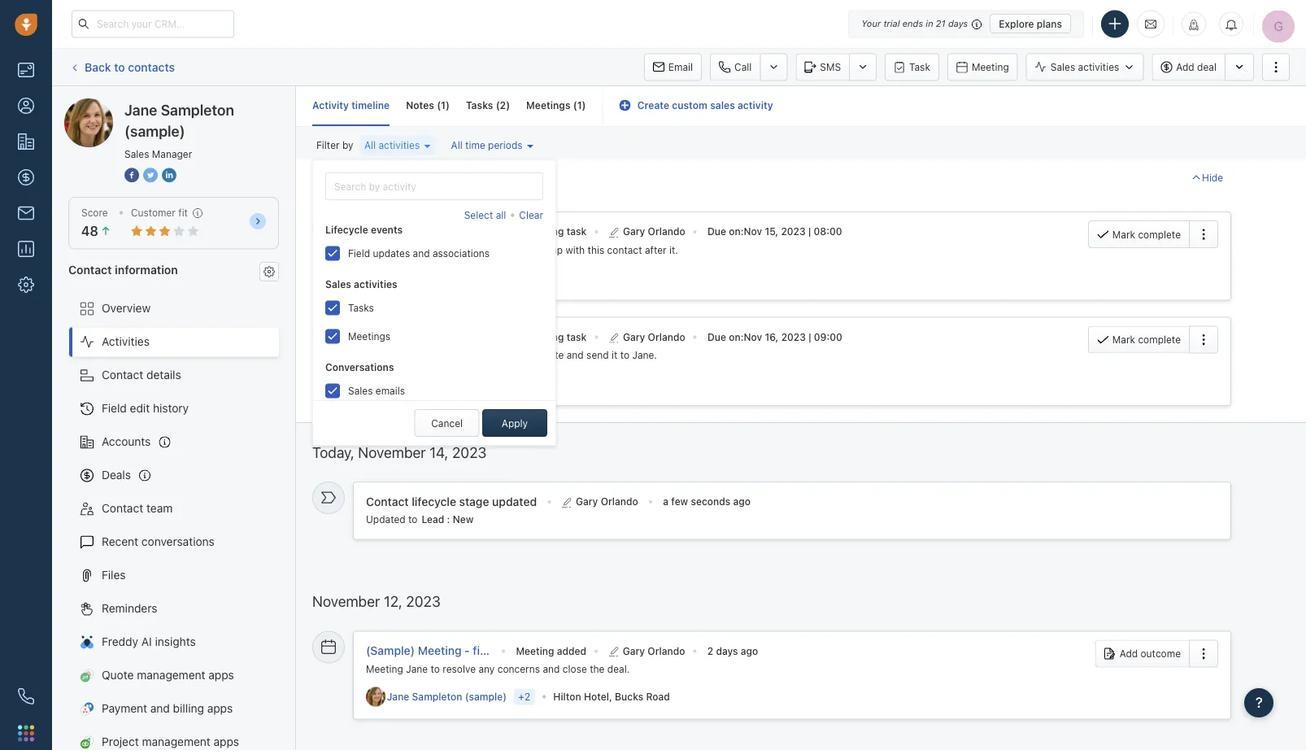 Task type: describe. For each thing, give the bounding box(es) containing it.
send for (sample) send the pricing quote
[[418, 330, 446, 343]]

+2
[[519, 691, 531, 703]]

call button
[[710, 53, 760, 81]]

apply
[[502, 418, 528, 429]]

contact information
[[68, 263, 178, 276]]

upcoming
[[383, 171, 435, 184]]

explore
[[999, 18, 1035, 29]]

project management apps
[[102, 735, 239, 749]]

all activities
[[364, 140, 420, 151]]

upcoming for quote
[[516, 331, 564, 343]]

(sample) down associations
[[465, 272, 507, 284]]

overdue and upcoming activities
[[312, 171, 485, 184]]

due for document
[[708, 226, 727, 237]]

1 vertical spatial document
[[453, 244, 499, 255]]

conversations
[[325, 361, 394, 373]]

2023 right 14, in the bottom left of the page
[[452, 443, 487, 461]]

add outcome
[[1120, 648, 1181, 659]]

on for (sample) send the pricing quote
[[729, 331, 741, 343]]

team
[[147, 502, 173, 515]]

payment
[[102, 702, 147, 715]]

phone image
[[18, 688, 34, 705]]

the up 'steve'
[[449, 330, 466, 343]]

1 vertical spatial pricing
[[503, 349, 535, 361]]

1 horizontal spatial days
[[949, 18, 968, 29]]

add for add deal
[[1177, 61, 1195, 73]]

create
[[638, 100, 670, 111]]

the left deal.
[[590, 663, 605, 674]]

send for (sample) send the proposal document
[[418, 225, 446, 238]]

apps for project management apps
[[214, 735, 239, 749]]

nov for (sample) send the proposal document
[[744, 226, 762, 237]]

jane sampleton (sample) link for pricing
[[387, 376, 510, 390]]

customer
[[131, 207, 176, 218]]

activity timeline
[[312, 100, 390, 111]]

after
[[645, 244, 667, 255]]

seconds
[[691, 496, 731, 507]]

your
[[862, 18, 881, 29]]

sales
[[710, 100, 735, 111]]

(sample) for (sample) send the proposal document
[[366, 225, 415, 238]]

add deal
[[1177, 61, 1217, 73]]

| for quote
[[809, 331, 812, 343]]

manager
[[152, 148, 192, 159]]

insights
[[155, 635, 196, 649]]

orlando for send the proposal document and follow up with this contact after it.
[[648, 226, 686, 237]]

mark for (sample) send the proposal document
[[1113, 229, 1136, 240]]

orlando left a
[[601, 496, 638, 507]]

task for quote
[[567, 331, 587, 343]]

activity
[[738, 100, 773, 111]]

(sample) down the for
[[465, 377, 507, 389]]

jane sampleton (sample) down contacts
[[97, 98, 230, 111]]

tasks image
[[321, 220, 336, 235]]

add deal button
[[1152, 53, 1225, 81]]

new
[[453, 514, 474, 525]]

lifecycle events
[[325, 224, 403, 235]]

gary right the updated
[[576, 496, 598, 507]]

stage
[[459, 495, 489, 508]]

for
[[470, 349, 483, 361]]

billing
[[173, 702, 204, 715]]

tasks ( 2 )
[[466, 100, 510, 111]]

mark complete button for (sample) send the proposal document
[[1089, 221, 1190, 248]]

field for field updates and associations
[[348, 247, 370, 259]]

sales down conversations
[[348, 385, 373, 396]]

task
[[910, 61, 931, 73]]

(sample) for (sample) send the pricing quote
[[366, 330, 415, 343]]

a few seconds ago updated to lead : new
[[366, 496, 751, 525]]

it.
[[670, 244, 678, 255]]

emails
[[376, 385, 405, 396]]

(sample) up sales manager
[[124, 122, 185, 140]]

0 horizontal spatial 2
[[500, 100, 506, 111]]

sales up facebook circled 'icon' on the top of the page
[[124, 148, 149, 159]]

(sample) up manager
[[184, 98, 230, 111]]

today, november 14, 2023
[[312, 443, 487, 461]]

1 vertical spatial apps
[[207, 702, 233, 715]]

due on : nov 16, 2023 | 09:00
[[708, 331, 843, 343]]

deal.
[[608, 663, 630, 674]]

few
[[672, 496, 688, 507]]

today,
[[312, 443, 355, 461]]

(sample) send the pricing quote link
[[366, 330, 540, 344]]

activity
[[312, 100, 349, 111]]

stage change image
[[321, 490, 336, 505]]

history
[[153, 402, 189, 415]]

all time periods button
[[447, 135, 538, 156]]

and left "follow"
[[502, 244, 519, 255]]

48
[[81, 223, 98, 239]]

mark complete for (sample) send the proposal document
[[1113, 229, 1181, 240]]

ago inside a few seconds ago updated to lead : new
[[733, 496, 751, 507]]

meetings for meetings
[[348, 330, 391, 342]]

management for project
[[142, 735, 211, 749]]

: inside a few seconds ago updated to lead : new
[[447, 514, 450, 525]]

3 jane sampleton (sample) link from the top
[[387, 690, 510, 704]]

0 vertical spatial pricing
[[469, 330, 506, 343]]

freddy ai insights
[[102, 635, 196, 649]]

mng settings image
[[264, 266, 275, 277]]

mark complete for (sample) send the pricing quote
[[1113, 334, 1181, 345]]

road
[[646, 691, 670, 703]]

( for meetings
[[573, 100, 577, 111]]

notes ( 1 )
[[406, 100, 450, 111]]

accounts
[[102, 435, 151, 448]]

contact for contact team
[[102, 502, 143, 515]]

2023 right 16,
[[782, 331, 806, 343]]

0 horizontal spatial days
[[716, 645, 738, 656]]

( for tasks
[[496, 100, 500, 111]]

08:00
[[814, 226, 843, 237]]

email
[[669, 61, 693, 73]]

by
[[342, 140, 354, 151]]

all for all activities
[[364, 140, 376, 151]]

added
[[557, 645, 587, 656]]

activities
[[102, 335, 150, 348]]

deals
[[102, 468, 131, 482]]

Search by activity text field
[[325, 173, 544, 200]]

1 vertical spatial november
[[312, 593, 380, 610]]

gary for contact
[[623, 226, 645, 237]]

upcoming task for (sample) send the proposal document
[[516, 226, 587, 237]]

explore plans link
[[990, 14, 1072, 33]]

november 12, 2023
[[312, 593, 441, 610]]

score
[[81, 207, 108, 218]]

back to contacts
[[85, 60, 175, 73]]

quote management apps
[[102, 668, 234, 682]]

ai
[[141, 635, 152, 649]]

gary orlando for meeting jane to resolve any concerns and close the deal.
[[623, 645, 685, 656]]

due on : nov 15, 2023 | 08:00
[[708, 226, 843, 237]]

meetings for meetings ( 1 )
[[526, 100, 571, 111]]

0 horizontal spatial sales activities
[[325, 278, 398, 290]]

to right back
[[114, 60, 125, 73]]

edit
[[130, 402, 150, 415]]

) for meetings ( 1 )
[[582, 100, 586, 111]]

associations
[[433, 247, 490, 259]]

field edit history
[[102, 402, 189, 415]]

to right the it
[[621, 349, 630, 361]]

orlando for coordinate with steve for the pricing quote and send it to jane.
[[648, 331, 686, 343]]

sales manager
[[124, 148, 192, 159]]

task button
[[885, 53, 940, 81]]

hide
[[1203, 172, 1224, 183]]

sampleton down field updates and associations
[[412, 272, 463, 284]]

contact for contact information
[[68, 263, 112, 276]]

0 vertical spatial november
[[358, 443, 426, 461]]

and right overdue
[[360, 171, 380, 184]]

follow
[[522, 244, 549, 255]]

tasks image
[[321, 325, 336, 340]]

gary for deal.
[[623, 645, 645, 656]]

0 horizontal spatial sms
[[348, 442, 369, 453]]

orlando for meeting jane to resolve any concerns and close the deal.
[[648, 645, 685, 656]]

overdue
[[312, 171, 357, 184]]

1 vertical spatial 2
[[708, 645, 714, 656]]

payment and billing apps
[[102, 702, 233, 715]]

jane sampleton (sample) up manager
[[124, 101, 234, 140]]

meetings image
[[321, 639, 336, 654]]

gary orlando left a
[[576, 496, 638, 507]]

management for quote
[[137, 668, 205, 682]]

coordinate with steve for the pricing quote and send it to jane.
[[366, 349, 657, 361]]

updates
[[373, 247, 410, 259]]

field for field edit history
[[102, 402, 127, 415]]

sampleton down contacts
[[125, 98, 181, 111]]

select all link
[[464, 208, 506, 222]]

apps for quote management apps
[[209, 668, 234, 682]]

: for (sample) send the proposal document
[[741, 226, 744, 237]]

this
[[588, 244, 605, 255]]

sampleton up manager
[[161, 101, 234, 118]]

and left the send
[[567, 349, 584, 361]]

fit
[[178, 207, 188, 218]]

0 vertical spatial document
[[519, 225, 573, 238]]

the up associations
[[449, 225, 466, 238]]

task for document
[[567, 226, 587, 237]]

meetings ( 1 )
[[526, 100, 586, 111]]

(sample) send the proposal document
[[366, 225, 573, 238]]

1 horizontal spatial proposal
[[469, 225, 516, 238]]

hilton hotel, bucks road
[[554, 691, 670, 703]]

| for document
[[809, 226, 811, 237]]

sales down plans
[[1051, 61, 1076, 73]]



Task type: vqa. For each thing, say whether or not it's contained in the screenshot.
Tasks icon
yes



Task type: locate. For each thing, give the bounding box(es) containing it.
field left edit
[[102, 402, 127, 415]]

freshworks switcher image
[[18, 725, 34, 741]]

2 task from the top
[[567, 331, 587, 343]]

1 horizontal spatial document
[[519, 225, 573, 238]]

2023 right 12, in the bottom left of the page
[[406, 593, 441, 610]]

0 horizontal spatial 1
[[441, 100, 446, 111]]

the down events
[[392, 244, 407, 255]]

1 vertical spatial mark
[[1113, 334, 1136, 345]]

0 vertical spatial management
[[137, 668, 205, 682]]

0 horizontal spatial (
[[437, 100, 441, 111]]

0 vertical spatial |
[[809, 226, 811, 237]]

phone element
[[10, 680, 42, 713]]

21
[[936, 18, 946, 29]]

1 vertical spatial proposal
[[410, 244, 450, 255]]

1 vertical spatial on
[[729, 331, 741, 343]]

and down meeting added
[[543, 663, 560, 674]]

on
[[729, 226, 741, 237], [729, 331, 741, 343]]

0 horizontal spatial document
[[453, 244, 499, 255]]

contact team
[[102, 502, 173, 515]]

it
[[612, 349, 618, 361]]

pricing right the for
[[503, 349, 535, 361]]

jane sampleton (sample) down 'steve'
[[387, 377, 507, 389]]

mark for (sample) send the pricing quote
[[1113, 334, 1136, 345]]

orlando up it.
[[648, 226, 686, 237]]

3 ) from the left
[[582, 100, 586, 111]]

filter by
[[317, 140, 354, 151]]

0 vertical spatial meetings
[[526, 100, 571, 111]]

1 for meetings ( 1 )
[[577, 100, 582, 111]]

upcoming for document
[[516, 226, 564, 237]]

1 vertical spatial add
[[1120, 648, 1138, 659]]

1 upcoming from the top
[[516, 226, 564, 237]]

gary orlando up deal.
[[623, 645, 685, 656]]

1 upcoming task from the top
[[516, 226, 587, 237]]

tasks for tasks
[[348, 302, 374, 313]]

1 1 from the left
[[441, 100, 446, 111]]

1 mark complete from the top
[[1113, 229, 1181, 240]]

: for (sample) send the pricing quote
[[741, 331, 744, 343]]

2 nov from the top
[[744, 331, 762, 343]]

all
[[364, 140, 376, 151], [451, 140, 463, 151]]

jane sampleton (sample) for third jane sampleton (sample) link
[[387, 691, 507, 703]]

send up field updates and associations
[[418, 225, 446, 238]]

management down payment and billing apps on the left
[[142, 735, 211, 749]]

due left 16,
[[708, 331, 727, 343]]

and left billing
[[150, 702, 170, 715]]

0 vertical spatial proposal
[[469, 225, 516, 238]]

0 vertical spatial add
[[1177, 61, 1195, 73]]

0 horizontal spatial meeting
[[366, 663, 403, 674]]

with
[[566, 244, 585, 255], [420, 349, 439, 361]]

1 horizontal spatial sales activities
[[1051, 61, 1120, 73]]

meeting jane to resolve any concerns and close the deal.
[[366, 663, 630, 674]]

1 vertical spatial due
[[708, 331, 727, 343]]

(sample) send the pricing quote
[[366, 330, 540, 343]]

contact up updated
[[366, 495, 409, 508]]

1 ( from the left
[[437, 100, 441, 111]]

hilton
[[554, 691, 582, 703]]

1 vertical spatial sales activities
[[325, 278, 398, 290]]

1 horizontal spatial add
[[1177, 61, 1195, 73]]

1 right notes at the left
[[441, 100, 446, 111]]

1 vertical spatial (sample)
[[366, 330, 415, 343]]

all inside all time periods button
[[451, 140, 463, 151]]

send inside (sample) send the proposal document link
[[418, 225, 446, 238]]

with right up
[[566, 244, 585, 255]]

twitter circled image
[[143, 166, 158, 183]]

apps up payment and billing apps on the left
[[209, 668, 234, 682]]

tasks up coordinate
[[348, 302, 374, 313]]

0 vertical spatial 2
[[500, 100, 506, 111]]

0 vertical spatial tasks
[[466, 100, 493, 111]]

contact details
[[102, 368, 181, 382]]

meeting added
[[516, 645, 587, 656]]

add left deal
[[1177, 61, 1195, 73]]

0 vertical spatial task
[[567, 226, 587, 237]]

1 left create
[[577, 100, 582, 111]]

2 mark complete from the top
[[1113, 334, 1181, 345]]

1 vertical spatial days
[[716, 645, 738, 656]]

all right by in the top of the page
[[364, 140, 376, 151]]

to left resolve
[[431, 663, 440, 674]]

1 horizontal spatial field
[[348, 247, 370, 259]]

jane sampleton (sample) link down associations
[[387, 271, 510, 285]]

meeting for meeting
[[972, 61, 1010, 73]]

sales activities down plans
[[1051, 61, 1120, 73]]

) left create
[[582, 100, 586, 111]]

(sample) up coordinate
[[366, 330, 415, 343]]

1 horizontal spatial tasks
[[466, 100, 493, 111]]

| left 08:00
[[809, 226, 811, 237]]

bucks
[[615, 691, 644, 703]]

1 task from the top
[[567, 226, 587, 237]]

2 horizontal spatial (
[[573, 100, 577, 111]]

2 horizontal spatial )
[[582, 100, 586, 111]]

files
[[102, 568, 126, 582]]

2 horizontal spatial meeting
[[972, 61, 1010, 73]]

2 ) from the left
[[506, 100, 510, 111]]

linkedin circled image
[[162, 166, 177, 183]]

0 horizontal spatial tasks
[[348, 302, 374, 313]]

upcoming
[[516, 226, 564, 237], [516, 331, 564, 343]]

periods
[[488, 140, 523, 151]]

contact for contact details
[[102, 368, 143, 382]]

send
[[587, 349, 609, 361]]

clear link
[[519, 208, 544, 222]]

sales activities down updates
[[325, 278, 398, 290]]

2023 right 15,
[[781, 226, 806, 237]]

mark
[[1113, 229, 1136, 240], [1113, 334, 1136, 345]]

1 horizontal spatial meeting
[[516, 645, 554, 656]]

add
[[1177, 61, 1195, 73], [1120, 648, 1138, 659]]

and right updates
[[413, 247, 430, 259]]

2 upcoming task from the top
[[516, 331, 587, 343]]

0 horizontal spatial field
[[102, 402, 127, 415]]

jane sampleton (sample) link down 'steve'
[[387, 376, 510, 390]]

close
[[563, 663, 587, 674]]

0 vertical spatial on
[[729, 226, 741, 237]]

jane sampleton (sample) down resolve
[[387, 691, 507, 703]]

task
[[567, 226, 587, 237], [567, 331, 587, 343]]

the right the for
[[486, 349, 501, 361]]

) up periods
[[506, 100, 510, 111]]

clear
[[519, 210, 544, 221]]

sms inside sms button
[[820, 61, 841, 73]]

1 vertical spatial :
[[741, 331, 744, 343]]

1 vertical spatial mark complete button
[[1089, 326, 1190, 354]]

0 horizontal spatial proposal
[[410, 244, 450, 255]]

1 vertical spatial meetings
[[348, 330, 391, 342]]

16,
[[765, 331, 779, 343]]

in
[[926, 18, 934, 29]]

0 vertical spatial complete
[[1139, 229, 1181, 240]]

0 vertical spatial send
[[418, 225, 446, 238]]

resolve
[[443, 663, 476, 674]]

jane.
[[633, 349, 657, 361]]

0 vertical spatial meeting
[[972, 61, 1010, 73]]

1 horizontal spatial (
[[496, 100, 500, 111]]

november left 14, in the bottom left of the page
[[358, 443, 426, 461]]

mark complete button for (sample) send the pricing quote
[[1089, 326, 1190, 354]]

3 ( from the left
[[573, 100, 577, 111]]

reminders
[[102, 602, 157, 615]]

2 complete from the top
[[1139, 334, 1181, 345]]

1 horizontal spatial all
[[451, 140, 463, 151]]

0 vertical spatial with
[[566, 244, 585, 255]]

recent
[[102, 535, 138, 548]]

all inside all activities link
[[364, 140, 376, 151]]

0 vertical spatial sms
[[820, 61, 841, 73]]

gary orlando up "after" at the top
[[623, 226, 686, 237]]

( for notes
[[437, 100, 441, 111]]

2 all from the left
[[451, 140, 463, 151]]

0 vertical spatial sales activities
[[1051, 61, 1120, 73]]

0 vertical spatial upcoming task
[[516, 226, 587, 237]]

2 jane sampleton (sample) link from the top
[[387, 376, 510, 390]]

days
[[949, 18, 968, 29], [716, 645, 738, 656]]

: left new
[[447, 514, 450, 525]]

1 on from the top
[[729, 226, 741, 237]]

2 vertical spatial send
[[418, 330, 446, 343]]

a
[[663, 496, 669, 507]]

0 vertical spatial upcoming
[[516, 226, 564, 237]]

meeting button
[[948, 53, 1018, 81]]

2 (sample) from the top
[[366, 330, 415, 343]]

0 vertical spatial (sample)
[[366, 225, 415, 238]]

2 mark from the top
[[1113, 334, 1136, 345]]

2 upcoming from the top
[[516, 331, 564, 343]]

1 horizontal spatial 1
[[577, 100, 582, 111]]

nov for (sample) send the pricing quote
[[744, 331, 762, 343]]

2 on from the top
[[729, 331, 741, 343]]

1 for notes ( 1 )
[[441, 100, 446, 111]]

select all
[[464, 210, 506, 221]]

jane sampleton (sample) link for proposal
[[387, 271, 510, 285]]

meetings up coordinate
[[348, 330, 391, 342]]

1 vertical spatial upcoming task
[[516, 331, 587, 343]]

sales
[[1051, 61, 1076, 73], [124, 148, 149, 159], [325, 278, 351, 290], [348, 385, 373, 396]]

1 mark complete button from the top
[[1089, 221, 1190, 248]]

(sample) down any
[[465, 691, 507, 703]]

gary up contact
[[623, 226, 645, 237]]

1 jane sampleton (sample) link from the top
[[387, 271, 510, 285]]

due for quote
[[708, 331, 727, 343]]

on for (sample) send the proposal document
[[729, 226, 741, 237]]

field updates and associations
[[348, 247, 490, 259]]

field
[[348, 247, 370, 259], [102, 402, 127, 415]]

meeting up concerns at the left bottom of the page
[[516, 645, 554, 656]]

facebook circled image
[[124, 166, 139, 183]]

1 complete from the top
[[1139, 229, 1181, 240]]

2 due from the top
[[708, 331, 727, 343]]

1 ) from the left
[[446, 100, 450, 111]]

cancel button
[[415, 409, 480, 437]]

1 vertical spatial task
[[567, 331, 587, 343]]

send inside (sample) send the pricing quote link
[[418, 330, 446, 343]]

2 vertical spatial apps
[[214, 735, 239, 749]]

1 vertical spatial meeting
[[516, 645, 554, 656]]

ends
[[903, 18, 924, 29]]

email image
[[1146, 17, 1157, 31]]

0 horizontal spatial meetings
[[348, 330, 391, 342]]

send down events
[[366, 244, 390, 255]]

orlando up jane.
[[648, 331, 686, 343]]

sampleton down resolve
[[412, 691, 463, 703]]

gary orlando for send the proposal document and follow up with this contact after it.
[[623, 226, 686, 237]]

all activities link
[[360, 136, 435, 155]]

orlando up 'road'
[[648, 645, 685, 656]]

send up 'steve'
[[418, 330, 446, 343]]

1 nov from the top
[[744, 226, 762, 237]]

0 vertical spatial quote
[[509, 330, 540, 343]]

: left 15,
[[741, 226, 744, 237]]

complete for (sample) send the proposal document
[[1139, 229, 1181, 240]]

) for notes ( 1 )
[[446, 100, 450, 111]]

0 horizontal spatial with
[[420, 349, 439, 361]]

to inside a few seconds ago updated to lead : new
[[408, 514, 418, 525]]

information
[[115, 263, 178, 276]]

Search your CRM... text field
[[72, 10, 234, 38]]

sales up tasks icon
[[325, 278, 351, 290]]

( up all time periods button
[[496, 100, 500, 111]]

jane
[[97, 98, 122, 111], [124, 101, 157, 118], [387, 272, 410, 284], [387, 377, 410, 389], [406, 663, 428, 674], [387, 691, 410, 703]]

on left 16,
[[729, 331, 741, 343]]

nov left 16,
[[744, 331, 762, 343]]

)
[[446, 100, 450, 111], [506, 100, 510, 111], [582, 100, 586, 111]]

0 vertical spatial ago
[[733, 496, 751, 507]]

1 vertical spatial with
[[420, 349, 439, 361]]

1 vertical spatial complete
[[1139, 334, 1181, 345]]

add left outcome at right bottom
[[1120, 648, 1138, 659]]

1 vertical spatial management
[[142, 735, 211, 749]]

2 | from the top
[[809, 331, 812, 343]]

november left 12, in the bottom left of the page
[[312, 593, 380, 610]]

select
[[464, 210, 493, 221]]

0 vertical spatial apps
[[209, 668, 234, 682]]

gary orlando for coordinate with steve for the pricing quote and send it to jane.
[[623, 331, 686, 343]]

12,
[[384, 593, 402, 610]]

proposal down (sample) send the proposal document link
[[410, 244, 450, 255]]

call link
[[710, 53, 760, 81]]

2 1 from the left
[[577, 100, 582, 111]]

lifecycle
[[325, 224, 368, 235]]

contact up recent
[[102, 502, 143, 515]]

1 vertical spatial tasks
[[348, 302, 374, 313]]

jane sampleton (sample) link
[[387, 271, 510, 285], [387, 376, 510, 390], [387, 690, 510, 704]]

management
[[137, 668, 205, 682], [142, 735, 211, 749]]

1 horizontal spatial meetings
[[526, 100, 571, 111]]

gary for it
[[623, 331, 645, 343]]

1 due from the top
[[708, 226, 727, 237]]

0 vertical spatial jane sampleton (sample) link
[[387, 271, 510, 285]]

:
[[741, 226, 744, 237], [741, 331, 744, 343], [447, 514, 450, 525]]

1 (sample) from the top
[[366, 225, 415, 238]]

0 vertical spatial mark
[[1113, 229, 1136, 240]]

jane sampleton (sample) down associations
[[387, 272, 507, 284]]

on left 15,
[[729, 226, 741, 237]]

0 horizontal spatial )
[[446, 100, 450, 111]]

meeting inside meeting button
[[972, 61, 1010, 73]]

quote up coordinate with steve for the pricing quote and send it to jane. on the top of the page
[[509, 330, 540, 343]]

0 vertical spatial mark complete
[[1113, 229, 1181, 240]]

0 vertical spatial due
[[708, 226, 727, 237]]

quote
[[102, 668, 134, 682]]

ago
[[733, 496, 751, 507], [741, 645, 759, 656]]

) for tasks ( 2 )
[[506, 100, 510, 111]]

apps
[[209, 668, 234, 682], [207, 702, 233, 715], [214, 735, 239, 749]]

document down (sample) send the proposal document link
[[453, 244, 499, 255]]

1 mark from the top
[[1113, 229, 1136, 240]]

complete for (sample) send the pricing quote
[[1139, 334, 1181, 345]]

sampleton down 'steve'
[[412, 377, 463, 389]]

upcoming task for (sample) send the pricing quote
[[516, 331, 587, 343]]

1 horizontal spatial with
[[566, 244, 585, 255]]

meetings right tasks ( 2 )
[[526, 100, 571, 111]]

create custom sales activity
[[638, 100, 773, 111]]

nov left 15,
[[744, 226, 762, 237]]

due left 15,
[[708, 226, 727, 237]]

(sample) up updates
[[366, 225, 415, 238]]

to left lead
[[408, 514, 418, 525]]

document
[[519, 225, 573, 238], [453, 244, 499, 255]]

add for add outcome
[[1120, 648, 1138, 659]]

trial
[[884, 18, 900, 29]]

details
[[147, 368, 181, 382]]

quote left the send
[[538, 349, 564, 361]]

jane sampleton (sample) for proposal's jane sampleton (sample) link
[[387, 272, 507, 284]]

timeline
[[352, 100, 390, 111]]

apps right billing
[[207, 702, 233, 715]]

meeting
[[972, 61, 1010, 73], [516, 645, 554, 656], [366, 663, 403, 674]]

proposal down select all link
[[469, 225, 516, 238]]

proposal
[[469, 225, 516, 238], [410, 244, 450, 255]]

meeting for meeting jane to resolve any concerns and close the deal.
[[366, 663, 403, 674]]

contacts
[[128, 60, 175, 73]]

0 vertical spatial days
[[949, 18, 968, 29]]

0 vertical spatial :
[[741, 226, 744, 237]]

with left 'steve'
[[420, 349, 439, 361]]

0 vertical spatial mark complete button
[[1089, 221, 1190, 248]]

upcoming task up coordinate with steve for the pricing quote and send it to jane. on the top of the page
[[516, 331, 587, 343]]

jane sampleton (sample) for jane sampleton (sample) link related to pricing
[[387, 377, 507, 389]]

1 horizontal spatial )
[[506, 100, 510, 111]]

0 vertical spatial nov
[[744, 226, 762, 237]]

0 horizontal spatial add
[[1120, 648, 1138, 659]]

contact for contact lifecycle stage updated
[[366, 495, 409, 508]]

15,
[[765, 226, 779, 237]]

apps down payment and billing apps on the left
[[214, 735, 239, 749]]

field down lifecycle events at the top of the page
[[348, 247, 370, 259]]

email button
[[644, 53, 702, 81]]

1 vertical spatial |
[[809, 331, 812, 343]]

cancel
[[431, 418, 463, 429]]

sales emails
[[348, 385, 405, 396]]

2 ( from the left
[[496, 100, 500, 111]]

outcome
[[1141, 648, 1181, 659]]

tasks for tasks ( 2 )
[[466, 100, 493, 111]]

1 vertical spatial quote
[[538, 349, 564, 361]]

deal
[[1198, 61, 1217, 73]]

upcoming up coordinate with steve for the pricing quote and send it to jane. on the top of the page
[[516, 331, 564, 343]]

steve
[[442, 349, 467, 361]]

all left time
[[451, 140, 463, 151]]

meeting down explore
[[972, 61, 1010, 73]]

due
[[708, 226, 727, 237], [708, 331, 727, 343]]

2 vertical spatial jane sampleton (sample) link
[[387, 690, 510, 704]]

| left 09:00
[[809, 331, 812, 343]]

1 vertical spatial send
[[366, 244, 390, 255]]

1 vertical spatial mark complete
[[1113, 334, 1181, 345]]

0 vertical spatial field
[[348, 247, 370, 259]]

1 vertical spatial upcoming
[[516, 331, 564, 343]]

1 horizontal spatial 2
[[708, 645, 714, 656]]

tasks up time
[[466, 100, 493, 111]]

lifecycle
[[412, 495, 456, 508]]

meeting down november 12, 2023
[[366, 663, 403, 674]]

upcoming down clear link
[[516, 226, 564, 237]]

all for all time periods
[[451, 140, 463, 151]]

2 vertical spatial meeting
[[366, 663, 403, 674]]

1 all from the left
[[364, 140, 376, 151]]

1 vertical spatial ago
[[741, 645, 759, 656]]

1 vertical spatial field
[[102, 402, 127, 415]]

1 | from the top
[[809, 226, 811, 237]]

1 vertical spatial sms
[[348, 442, 369, 453]]

hotel,
[[584, 691, 612, 703]]

gary up jane.
[[623, 331, 645, 343]]

2 mark complete button from the top
[[1089, 326, 1190, 354]]

meeting for meeting added
[[516, 645, 554, 656]]

apply button
[[482, 409, 548, 437]]

time
[[465, 140, 486, 151]]

48 button
[[81, 223, 111, 239]]

document up "follow"
[[519, 225, 573, 238]]



